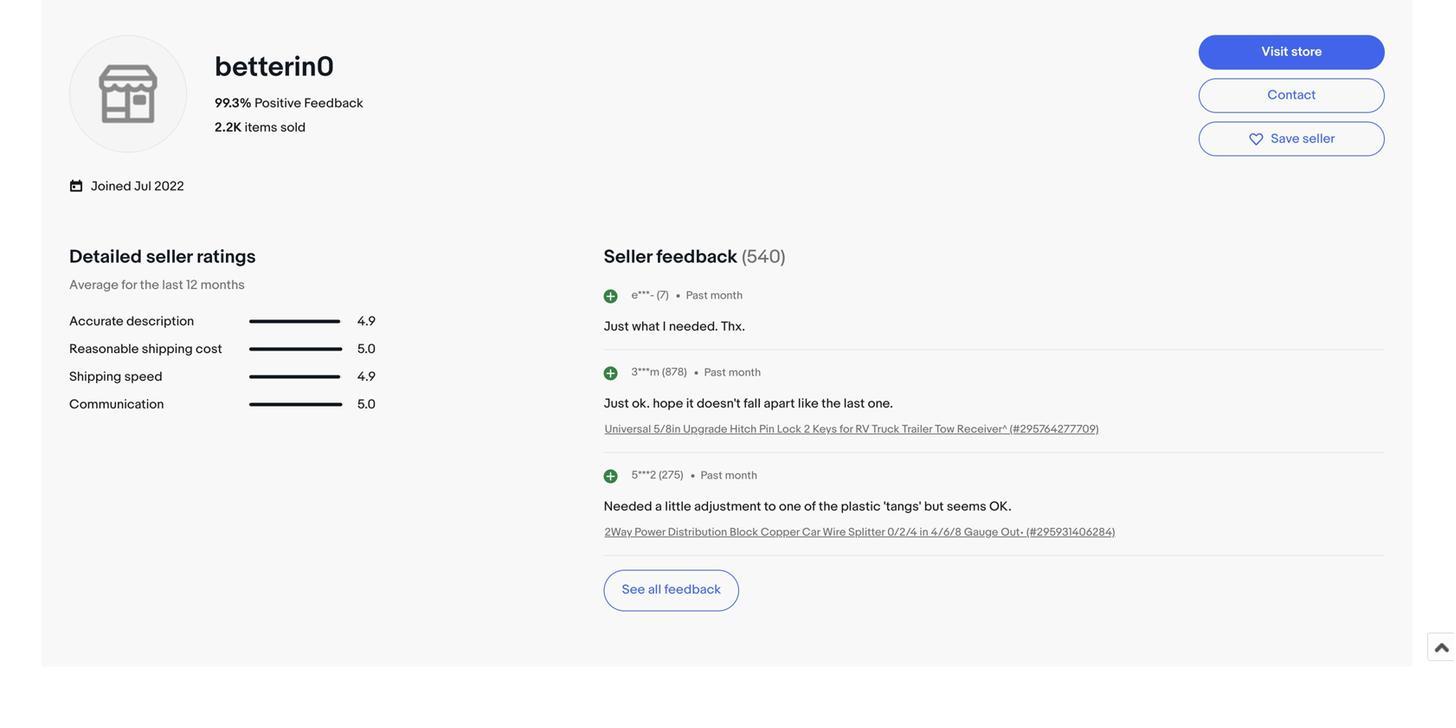 Task type: vqa. For each thing, say whether or not it's contained in the screenshot.
the bottom Past
yes



Task type: locate. For each thing, give the bounding box(es) containing it.
feedback inside see all feedback "link"
[[665, 582, 721, 598]]

5.0 for communication
[[358, 397, 376, 413]]

hope
[[653, 396, 684, 412]]

average
[[69, 278, 119, 293]]

1 vertical spatial seller
[[146, 246, 193, 268]]

for
[[121, 278, 137, 293], [840, 423, 853, 437]]

1 just from the top
[[604, 319, 629, 335]]

months
[[201, 278, 245, 293]]

upgrade
[[684, 423, 728, 437]]

0 horizontal spatial last
[[162, 278, 183, 293]]

0 vertical spatial feedback
[[657, 246, 738, 268]]

month for to
[[725, 469, 758, 483]]

1 vertical spatial past
[[705, 366, 726, 380]]

1 horizontal spatial for
[[840, 423, 853, 437]]

fall
[[744, 396, 761, 412]]

just ok. hope it doesn't fall apart like the last one.
[[604, 396, 894, 412]]

seems
[[947, 499, 987, 515]]

past
[[686, 289, 708, 303], [705, 366, 726, 380], [701, 469, 723, 483]]

feedback
[[304, 96, 364, 111]]

0 vertical spatial 4.9
[[358, 314, 376, 330]]

0 vertical spatial 5.0
[[358, 342, 376, 357]]

trailer
[[902, 423, 933, 437]]

(7)
[[657, 289, 669, 302]]

1 vertical spatial feedback
[[665, 582, 721, 598]]

1 vertical spatial last
[[844, 396, 865, 412]]

feedback right all
[[665, 582, 721, 598]]

2 4.9 from the top
[[358, 369, 376, 385]]

2way power distribution block copper car wire splitter 0/2/4 in 4/6/8 gauge out• (#295931406284) link
[[605, 526, 1116, 540]]

wire
[[823, 526, 846, 540]]

just for just ok. hope it doesn't fall apart like the last one.
[[604, 396, 629, 412]]

past up doesn't on the bottom
[[705, 366, 726, 380]]

seller for detailed
[[146, 246, 193, 268]]

what
[[632, 319, 660, 335]]

3***m
[[632, 366, 660, 379]]

past month up thx.
[[686, 289, 743, 303]]

just what i needed. thx.
[[604, 319, 746, 335]]

e***-
[[632, 289, 655, 302]]

0 vertical spatial just
[[604, 319, 629, 335]]

1 5.0 from the top
[[358, 342, 376, 357]]

0 vertical spatial last
[[162, 278, 183, 293]]

universal
[[605, 423, 651, 437]]

4.9
[[358, 314, 376, 330], [358, 369, 376, 385]]

ok.
[[632, 396, 650, 412]]

1 vertical spatial past month
[[705, 366, 761, 380]]

just left ok.
[[604, 396, 629, 412]]

last up 'universal 5/8in upgrade hitch pin lock 2 keys for rv truck trailer tow receiver^ (#295764277709)'
[[844, 396, 865, 412]]

shipping
[[142, 342, 193, 357]]

sold
[[280, 120, 306, 136]]

past for needed.
[[686, 289, 708, 303]]

(#295764277709)
[[1010, 423, 1099, 437]]

just for just what i needed. thx.
[[604, 319, 629, 335]]

1 vertical spatial month
[[729, 366, 761, 380]]

the right like in the bottom of the page
[[822, 396, 841, 412]]

month up the just ok. hope it doesn't fall apart like the last one. at the bottom of page
[[729, 366, 761, 380]]

0 vertical spatial month
[[711, 289, 743, 303]]

past month
[[686, 289, 743, 303], [705, 366, 761, 380], [701, 469, 758, 483]]

betterin0
[[215, 51, 334, 84]]

just left what
[[604, 319, 629, 335]]

text__icon wrapper image
[[69, 176, 91, 194]]

for right average
[[121, 278, 137, 293]]

month for thx.
[[711, 289, 743, 303]]

see
[[622, 582, 645, 598]]

'tangs'
[[884, 499, 922, 515]]

past month up adjustment
[[701, 469, 758, 483]]

past month for to
[[701, 469, 758, 483]]

see all feedback link
[[604, 570, 740, 612]]

visit store
[[1262, 44, 1323, 60]]

month up adjustment
[[725, 469, 758, 483]]

receiver^
[[958, 423, 1008, 437]]

0 vertical spatial past month
[[686, 289, 743, 303]]

shipping speed
[[69, 369, 162, 385]]

2 5.0 from the top
[[358, 397, 376, 413]]

2.2k items sold
[[215, 120, 306, 136]]

the right of
[[819, 499, 838, 515]]

visit store link
[[1199, 35, 1386, 70]]

1 4.9 from the top
[[358, 314, 376, 330]]

2 vertical spatial past month
[[701, 469, 758, 483]]

past month up doesn't on the bottom
[[705, 366, 761, 380]]

2.2k
[[215, 120, 242, 136]]

seller feedback (540)
[[604, 246, 786, 268]]

1 horizontal spatial seller
[[1303, 131, 1336, 147]]

past up adjustment
[[701, 469, 723, 483]]

last
[[162, 278, 183, 293], [844, 396, 865, 412]]

seller inside button
[[1303, 131, 1336, 147]]

(878)
[[662, 366, 687, 379]]

speed
[[124, 369, 162, 385]]

month up thx.
[[711, 289, 743, 303]]

it
[[687, 396, 694, 412]]

last left 12
[[162, 278, 183, 293]]

seller up average for the last 12 months
[[146, 246, 193, 268]]

(540)
[[742, 246, 786, 268]]

12
[[186, 278, 198, 293]]

seller right save
[[1303, 131, 1336, 147]]

2 just from the top
[[604, 396, 629, 412]]

e***- (7)
[[632, 289, 669, 302]]

detailed seller ratings
[[69, 246, 256, 268]]

pin
[[760, 423, 775, 437]]

2 vertical spatial month
[[725, 469, 758, 483]]

1 vertical spatial for
[[840, 423, 853, 437]]

2way
[[605, 526, 632, 540]]

feedback up "(7)"
[[657, 246, 738, 268]]

0 vertical spatial for
[[121, 278, 137, 293]]

save seller button
[[1199, 122, 1386, 156]]

lock
[[777, 423, 802, 437]]

1 vertical spatial 5.0
[[358, 397, 376, 413]]

5.0
[[358, 342, 376, 357], [358, 397, 376, 413]]

the down detailed seller ratings
[[140, 278, 159, 293]]

0 horizontal spatial seller
[[146, 246, 193, 268]]

past for it
[[705, 366, 726, 380]]

out•
[[1001, 526, 1024, 540]]

universal 5/8in upgrade hitch pin lock 2 keys for rv truck trailer tow receiver^ (#295764277709) link
[[605, 423, 1099, 437]]

positive
[[255, 96, 301, 111]]

2way power distribution block copper car wire splitter 0/2/4 in 4/6/8 gauge out• (#295931406284)
[[605, 526, 1116, 540]]

reasonable
[[69, 342, 139, 357]]

shipping
[[69, 369, 121, 385]]

0 vertical spatial past
[[686, 289, 708, 303]]

month
[[711, 289, 743, 303], [729, 366, 761, 380], [725, 469, 758, 483]]

1 vertical spatial just
[[604, 396, 629, 412]]

ratings
[[197, 246, 256, 268]]

1 vertical spatial 4.9
[[358, 369, 376, 385]]

rv
[[856, 423, 870, 437]]

for left rv at the right bottom of the page
[[840, 423, 853, 437]]

0 vertical spatial seller
[[1303, 131, 1336, 147]]

3***m (878)
[[632, 366, 687, 379]]

2 vertical spatial past
[[701, 469, 723, 483]]

cost
[[196, 342, 222, 357]]

store
[[1292, 44, 1323, 60]]

just
[[604, 319, 629, 335], [604, 396, 629, 412]]

5.0 for reasonable shipping cost
[[358, 342, 376, 357]]

needed.
[[669, 319, 718, 335]]

past up needed.
[[686, 289, 708, 303]]

the
[[140, 278, 159, 293], [822, 396, 841, 412], [819, 499, 838, 515]]



Task type: describe. For each thing, give the bounding box(es) containing it.
past month for doesn't
[[705, 366, 761, 380]]

seller for save
[[1303, 131, 1336, 147]]

plastic
[[841, 499, 881, 515]]

4/6/8
[[931, 526, 962, 540]]

seller
[[604, 246, 652, 268]]

universal 5/8in upgrade hitch pin lock 2 keys for rv truck trailer tow receiver^ (#295764277709)
[[605, 423, 1099, 437]]

adjustment
[[695, 499, 762, 515]]

reasonable shipping cost
[[69, 342, 222, 357]]

joined jul 2022
[[91, 179, 184, 194]]

see all feedback
[[622, 582, 721, 598]]

to
[[764, 499, 776, 515]]

of
[[805, 499, 816, 515]]

all
[[648, 582, 662, 598]]

power
[[635, 526, 666, 540]]

block
[[730, 526, 759, 540]]

0/2/4
[[888, 526, 918, 540]]

needed
[[604, 499, 653, 515]]

5***2
[[632, 469, 657, 482]]

description
[[126, 314, 194, 330]]

betterin0 link
[[215, 51, 340, 84]]

needed a little adjustment to one of the plastic 'tangs' but seems ok.
[[604, 499, 1012, 515]]

contact link
[[1199, 78, 1386, 113]]

jul
[[134, 179, 151, 194]]

items
[[245, 120, 278, 136]]

1 vertical spatial the
[[822, 396, 841, 412]]

4.9 for accurate description
[[358, 314, 376, 330]]

copper
[[761, 526, 800, 540]]

0 vertical spatial the
[[140, 278, 159, 293]]

save seller
[[1272, 131, 1336, 147]]

2022
[[154, 179, 184, 194]]

average for the last 12 months
[[69, 278, 245, 293]]

past for adjustment
[[701, 469, 723, 483]]

betterin0 image
[[68, 33, 189, 154]]

ok.
[[990, 499, 1012, 515]]

like
[[798, 396, 819, 412]]

keys
[[813, 423, 838, 437]]

save
[[1272, 131, 1300, 147]]

doesn't
[[697, 396, 741, 412]]

visit
[[1262, 44, 1289, 60]]

hitch
[[730, 423, 757, 437]]

thx.
[[721, 319, 746, 335]]

detailed
[[69, 246, 142, 268]]

past month for thx.
[[686, 289, 743, 303]]

accurate description
[[69, 314, 194, 330]]

car
[[803, 526, 821, 540]]

(#295931406284)
[[1027, 526, 1116, 540]]

one.
[[868, 396, 894, 412]]

i
[[663, 319, 666, 335]]

joined
[[91, 179, 131, 194]]

99.3% positive feedback
[[215, 96, 364, 111]]

distribution
[[668, 526, 728, 540]]

4.9 for shipping speed
[[358, 369, 376, 385]]

1 horizontal spatial last
[[844, 396, 865, 412]]

(275)
[[659, 469, 684, 482]]

little
[[665, 499, 692, 515]]

communication
[[69, 397, 164, 413]]

apart
[[764, 396, 795, 412]]

month for doesn't
[[729, 366, 761, 380]]

contact
[[1268, 87, 1317, 103]]

truck
[[872, 423, 900, 437]]

2 vertical spatial the
[[819, 499, 838, 515]]

gauge
[[965, 526, 999, 540]]

one
[[779, 499, 802, 515]]

a
[[655, 499, 662, 515]]

99.3%
[[215, 96, 252, 111]]

tow
[[935, 423, 955, 437]]

5***2 (275)
[[632, 469, 684, 482]]

in
[[920, 526, 929, 540]]

5/8in
[[654, 423, 681, 437]]

2
[[804, 423, 811, 437]]

0 horizontal spatial for
[[121, 278, 137, 293]]



